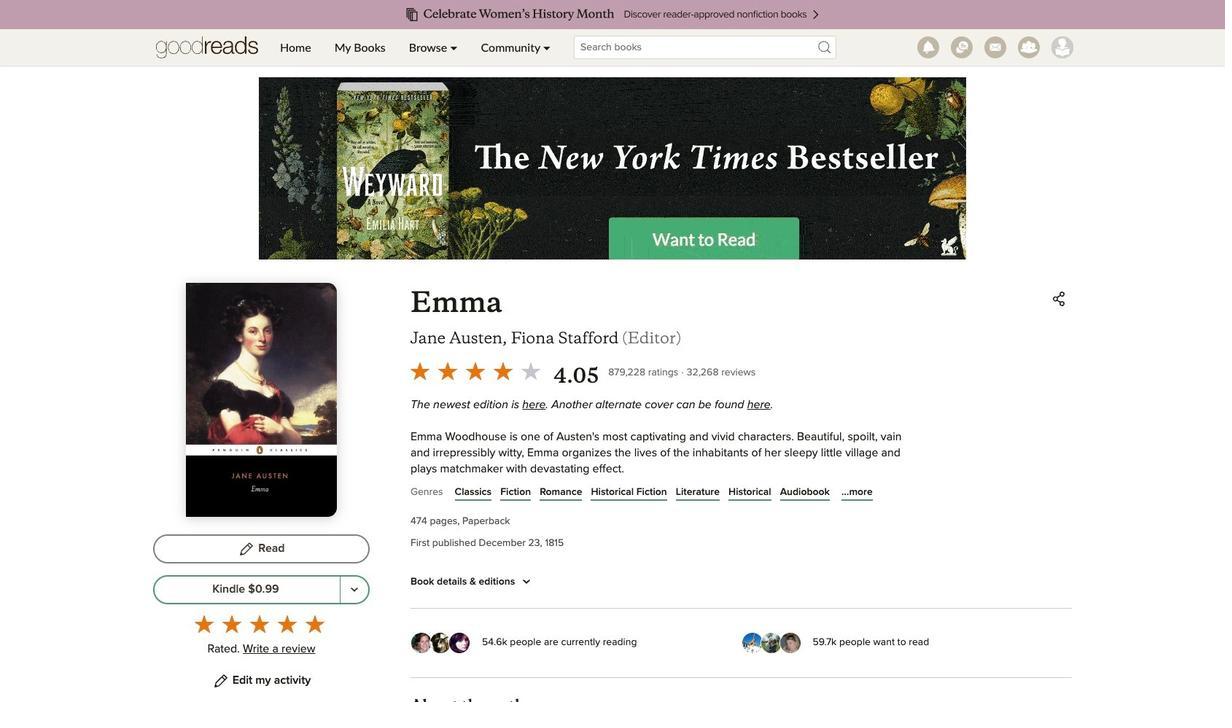 Task type: locate. For each thing, give the bounding box(es) containing it.
rating 4.05 out of 5 image
[[406, 357, 545, 385]]

879,228 ratings and 32,268 reviews figure
[[609, 363, 756, 381]]

rate this book element
[[153, 610, 370, 661]]

Search by book title or ISBN text field
[[574, 36, 837, 59]]

average rating of 4.05 stars. figure
[[406, 357, 609, 390]]

home image
[[156, 29, 258, 66]]

None search field
[[562, 36, 848, 59]]

rate 1 out of 5 image
[[194, 615, 213, 634]]

celebrate women's history month with new nonfiction image
[[29, 0, 1196, 29]]

rating 5 out of 5 group
[[190, 610, 329, 638]]

advertisement element
[[259, 77, 967, 260]]



Task type: vqa. For each thing, say whether or not it's contained in the screenshot.
Here in the left bottom of the page
no



Task type: describe. For each thing, give the bounding box(es) containing it.
top genres for this book element
[[411, 483, 1072, 506]]

rate 3 out of 5 image
[[250, 615, 269, 634]]

rate 4 out of 5 image
[[278, 615, 297, 634]]

book title: emma element
[[411, 286, 502, 320]]

rate 5 out of 5 image
[[305, 615, 324, 634]]

rate 2 out of 5 image
[[222, 615, 241, 634]]



